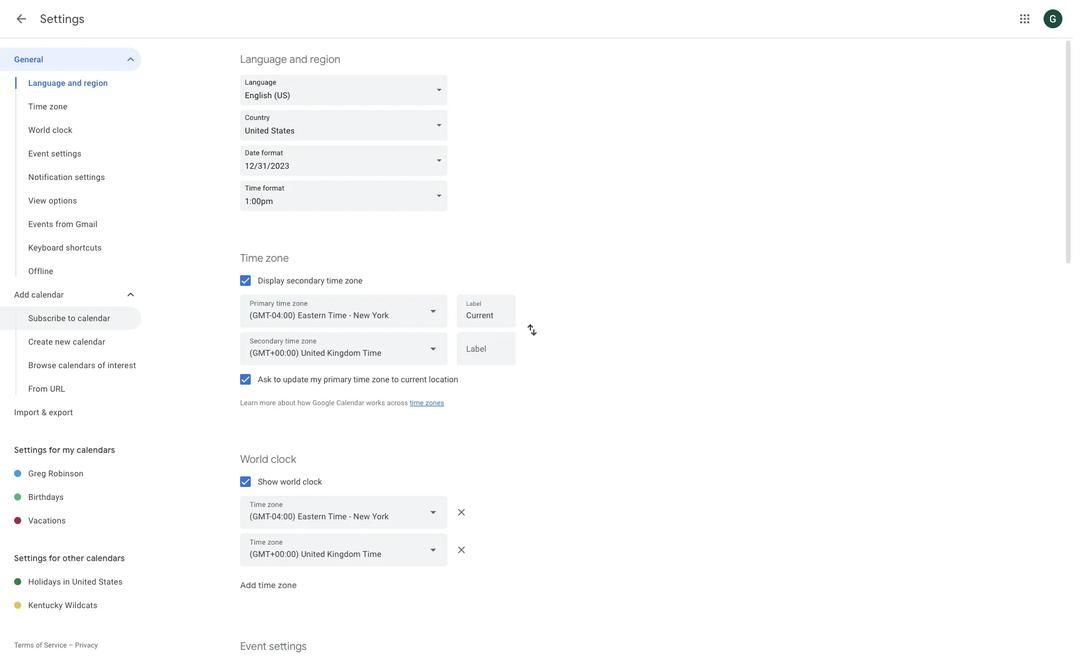 Task type: locate. For each thing, give the bounding box(es) containing it.
1 horizontal spatial of
[[98, 361, 105, 370]]

None field
[[240, 75, 452, 105], [240, 110, 452, 141], [240, 145, 452, 176], [240, 181, 452, 211], [240, 295, 447, 328], [240, 333, 447, 366], [240, 496, 447, 529], [240, 534, 447, 567], [240, 75, 452, 105], [240, 110, 452, 141], [240, 145, 452, 176], [240, 181, 452, 211], [240, 295, 447, 328], [240, 333, 447, 366], [240, 496, 447, 529], [240, 534, 447, 567]]

time
[[28, 102, 47, 111], [240, 252, 263, 265]]

1 vertical spatial region
[[84, 78, 108, 88]]

1 for from the top
[[49, 445, 61, 456]]

event settings inside group
[[28, 149, 82, 158]]

event inside group
[[28, 149, 49, 158]]

holidays
[[28, 578, 61, 587]]

for left "other"
[[49, 553, 61, 564]]

view
[[28, 196, 47, 205]]

add
[[14, 290, 29, 300], [240, 580, 256, 591]]

current
[[401, 375, 427, 384]]

0 vertical spatial region
[[310, 53, 340, 66]]

subscribe to calendar
[[28, 314, 110, 323]]

0 horizontal spatial event
[[28, 149, 49, 158]]

settings
[[51, 149, 82, 158], [75, 173, 105, 182], [269, 641, 307, 654]]

calendars up greg robinson tree item
[[77, 445, 115, 456]]

1 vertical spatial my
[[63, 445, 75, 456]]

2 for from the top
[[49, 553, 61, 564]]

2 vertical spatial calendars
[[86, 553, 125, 564]]

primary
[[324, 375, 352, 384]]

0 horizontal spatial language and region
[[28, 78, 108, 88]]

world up notification
[[28, 125, 50, 135]]

0 vertical spatial world
[[28, 125, 50, 135]]

0 vertical spatial event settings
[[28, 149, 82, 158]]

of
[[98, 361, 105, 370], [36, 642, 42, 650]]

ask to update my primary time zone to current location
[[258, 375, 458, 384]]

1 vertical spatial clock
[[271, 453, 296, 466]]

birthdays link
[[28, 486, 141, 509]]

my up greg robinson tree item
[[63, 445, 75, 456]]

birthdays
[[28, 493, 64, 502]]

keyboard
[[28, 243, 64, 253]]

&
[[41, 408, 47, 417]]

greg robinson tree item
[[0, 462, 141, 486]]

of left interest
[[98, 361, 105, 370]]

settings
[[40, 12, 85, 26], [14, 445, 47, 456], [14, 553, 47, 564]]

0 vertical spatial time
[[28, 102, 47, 111]]

ask
[[258, 375, 272, 384]]

google
[[312, 399, 335, 407]]

for for my
[[49, 445, 61, 456]]

options
[[49, 196, 77, 205]]

calendar
[[31, 290, 64, 300], [78, 314, 110, 323], [73, 337, 105, 347]]

1 vertical spatial of
[[36, 642, 42, 650]]

world clock up notification
[[28, 125, 72, 135]]

time zone down general
[[28, 102, 68, 111]]

to right "ask"
[[274, 375, 281, 384]]

1 vertical spatial for
[[49, 553, 61, 564]]

0 horizontal spatial time zone
[[28, 102, 68, 111]]

clock right world
[[303, 477, 322, 487]]

2 vertical spatial calendar
[[73, 337, 105, 347]]

1 vertical spatial and
[[68, 78, 82, 88]]

event
[[28, 149, 49, 158], [240, 641, 267, 654]]

1 horizontal spatial to
[[274, 375, 281, 384]]

0 horizontal spatial to
[[68, 314, 75, 323]]

calendar for create new calendar
[[73, 337, 105, 347]]

world up show
[[240, 453, 268, 466]]

language and region inside group
[[28, 78, 108, 88]]

zone inside add time zone button
[[278, 580, 297, 591]]

0 vertical spatial add
[[14, 290, 29, 300]]

1 vertical spatial language
[[28, 78, 66, 88]]

0 vertical spatial settings
[[40, 12, 85, 26]]

display secondary time zone
[[258, 276, 363, 286]]

settings up greg
[[14, 445, 47, 456]]

of right terms
[[36, 642, 42, 650]]

0 horizontal spatial event settings
[[28, 149, 82, 158]]

my right the update
[[310, 375, 322, 384]]

0 vertical spatial language and region
[[240, 53, 340, 66]]

zone
[[49, 102, 68, 111], [266, 252, 289, 265], [345, 276, 363, 286], [372, 375, 390, 384], [278, 580, 297, 591]]

vacations link
[[28, 509, 141, 533]]

clock inside group
[[52, 125, 72, 135]]

2 horizontal spatial clock
[[303, 477, 322, 487]]

1 horizontal spatial world clock
[[240, 453, 296, 466]]

from
[[55, 220, 73, 229]]

0 vertical spatial for
[[49, 445, 61, 456]]

0 vertical spatial calendar
[[31, 290, 64, 300]]

0 vertical spatial calendars
[[58, 361, 95, 370]]

calendar up 'browse calendars of interest' at the bottom left
[[73, 337, 105, 347]]

0 horizontal spatial and
[[68, 78, 82, 88]]

1 horizontal spatial event settings
[[240, 641, 307, 654]]

1 horizontal spatial and
[[290, 53, 308, 66]]

1 vertical spatial language and region
[[28, 78, 108, 88]]

import & export
[[14, 408, 73, 417]]

2 group from the top
[[0, 307, 141, 401]]

create
[[28, 337, 53, 347]]

location
[[429, 375, 458, 384]]

language
[[240, 53, 287, 66], [28, 78, 66, 88]]

2 vertical spatial settings
[[14, 553, 47, 564]]

calendars down create new calendar at the left bottom
[[58, 361, 95, 370]]

language and region
[[240, 53, 340, 66], [28, 78, 108, 88]]

to left current
[[392, 375, 399, 384]]

holidays in united states link
[[28, 570, 141, 594]]

add inside button
[[240, 580, 256, 591]]

calendar up create new calendar at the left bottom
[[78, 314, 110, 323]]

learn more about how google calendar works across time zones
[[240, 399, 444, 407]]

1 group from the top
[[0, 71, 141, 283]]

greg robinson
[[28, 469, 84, 479]]

1 horizontal spatial time
[[240, 252, 263, 265]]

1 horizontal spatial clock
[[271, 453, 296, 466]]

time zone up display
[[240, 252, 289, 265]]

other
[[63, 553, 84, 564]]

0 vertical spatial clock
[[52, 125, 72, 135]]

0 horizontal spatial time
[[28, 102, 47, 111]]

world
[[28, 125, 50, 135], [240, 453, 268, 466]]

time zone
[[28, 102, 68, 111], [240, 252, 289, 265]]

kentucky
[[28, 601, 63, 611]]

add for add calendar
[[14, 290, 29, 300]]

0 horizontal spatial region
[[84, 78, 108, 88]]

group
[[0, 71, 141, 283], [0, 307, 141, 401]]

1 vertical spatial settings
[[75, 173, 105, 182]]

event settings
[[28, 149, 82, 158], [240, 641, 307, 654]]

1 horizontal spatial add
[[240, 580, 256, 591]]

0 horizontal spatial of
[[36, 642, 42, 650]]

clock up notification settings in the left top of the page
[[52, 125, 72, 135]]

settings for settings
[[40, 12, 85, 26]]

gmail
[[76, 220, 98, 229]]

settings for other calendars tree
[[0, 570, 141, 618]]

works
[[366, 399, 385, 407]]

1 vertical spatial settings
[[14, 445, 47, 456]]

1 vertical spatial world clock
[[240, 453, 296, 466]]

for for other
[[49, 553, 61, 564]]

group containing subscribe to calendar
[[0, 307, 141, 401]]

0 horizontal spatial world clock
[[28, 125, 72, 135]]

region
[[310, 53, 340, 66], [84, 78, 108, 88]]

1 vertical spatial group
[[0, 307, 141, 401]]

time up display
[[240, 252, 263, 265]]

to inside group
[[68, 314, 75, 323]]

for up greg robinson
[[49, 445, 61, 456]]

world clock up show
[[240, 453, 296, 466]]

1 vertical spatial calendar
[[78, 314, 110, 323]]

add for add time zone
[[240, 580, 256, 591]]

language inside group
[[28, 78, 66, 88]]

0 horizontal spatial world
[[28, 125, 50, 135]]

clock up the show world clock
[[271, 453, 296, 466]]

1 horizontal spatial language
[[240, 53, 287, 66]]

clock
[[52, 125, 72, 135], [271, 453, 296, 466], [303, 477, 322, 487]]

time
[[327, 276, 343, 286], [354, 375, 370, 384], [410, 399, 424, 407], [258, 580, 276, 591]]

0 vertical spatial of
[[98, 361, 105, 370]]

1 vertical spatial add
[[240, 580, 256, 591]]

my
[[310, 375, 322, 384], [63, 445, 75, 456]]

tree
[[0, 48, 141, 424]]

settings right go back image
[[40, 12, 85, 26]]

Label for secondary time zone. text field
[[466, 345, 506, 361]]

settings up holidays at the bottom of page
[[14, 553, 47, 564]]

settings for other calendars
[[14, 553, 125, 564]]

united
[[72, 578, 96, 587]]

0 vertical spatial world clock
[[28, 125, 72, 135]]

1 vertical spatial calendars
[[77, 445, 115, 456]]

1 horizontal spatial event
[[240, 641, 267, 654]]

–
[[69, 642, 73, 650]]

how
[[297, 399, 311, 407]]

events from gmail
[[28, 220, 98, 229]]

settings for my calendars tree
[[0, 462, 141, 533]]

group containing language and region
[[0, 71, 141, 283]]

1 vertical spatial event
[[240, 641, 267, 654]]

world clock
[[28, 125, 72, 135], [240, 453, 296, 466]]

0 vertical spatial time zone
[[28, 102, 68, 111]]

calendars up "states"
[[86, 553, 125, 564]]

notification
[[28, 173, 73, 182]]

display
[[258, 276, 284, 286]]

0 vertical spatial group
[[0, 71, 141, 283]]

to up create new calendar at the left bottom
[[68, 314, 75, 323]]

terms of service – privacy
[[14, 642, 98, 650]]

settings for settings for my calendars
[[14, 445, 47, 456]]

0 horizontal spatial add
[[14, 290, 29, 300]]

calendar up subscribe
[[31, 290, 64, 300]]

show world clock
[[258, 477, 322, 487]]

export
[[49, 408, 73, 417]]

of inside group
[[98, 361, 105, 370]]

to
[[68, 314, 75, 323], [274, 375, 281, 384], [392, 375, 399, 384]]

terms of service link
[[14, 642, 67, 650]]

1 horizontal spatial time zone
[[240, 252, 289, 265]]

0 horizontal spatial clock
[[52, 125, 72, 135]]

0 horizontal spatial language
[[28, 78, 66, 88]]

time down general
[[28, 102, 47, 111]]

across
[[387, 399, 408, 407]]

calendar for subscribe to calendar
[[78, 314, 110, 323]]

0 vertical spatial my
[[310, 375, 322, 384]]

calendars for my
[[77, 445, 115, 456]]

1 horizontal spatial world
[[240, 453, 268, 466]]

for
[[49, 445, 61, 456], [49, 553, 61, 564]]

0 vertical spatial event
[[28, 149, 49, 158]]

vacations
[[28, 516, 66, 526]]

calendars
[[58, 361, 95, 370], [77, 445, 115, 456], [86, 553, 125, 564]]

and
[[290, 53, 308, 66], [68, 78, 82, 88]]



Task type: vqa. For each thing, say whether or not it's contained in the screenshot.
Browse in the bottom left of the page
yes



Task type: describe. For each thing, give the bounding box(es) containing it.
settings for settings for other calendars
[[14, 553, 47, 564]]

view options
[[28, 196, 77, 205]]

subscribe
[[28, 314, 66, 323]]

wildcats
[[65, 601, 98, 611]]

time inside button
[[258, 580, 276, 591]]

time inside group
[[28, 102, 47, 111]]

browse calendars of interest
[[28, 361, 136, 370]]

kentucky wildcats tree item
[[0, 594, 141, 618]]

calendars for other
[[86, 553, 125, 564]]

offline
[[28, 267, 53, 276]]

import
[[14, 408, 39, 417]]

world inside group
[[28, 125, 50, 135]]

add calendar
[[14, 290, 64, 300]]

kentucky wildcats
[[28, 601, 98, 611]]

add time zone
[[240, 580, 297, 591]]

show
[[258, 477, 278, 487]]

time zones link
[[410, 399, 444, 407]]

0 vertical spatial and
[[290, 53, 308, 66]]

settings for my calendars
[[14, 445, 115, 456]]

0 vertical spatial language
[[240, 53, 287, 66]]

2 vertical spatial clock
[[303, 477, 322, 487]]

1 vertical spatial world
[[240, 453, 268, 466]]

Label for primary time zone. text field
[[466, 307, 506, 324]]

swap time zones image
[[525, 323, 539, 337]]

1 horizontal spatial my
[[310, 375, 322, 384]]

in
[[63, 578, 70, 587]]

2 vertical spatial settings
[[269, 641, 307, 654]]

learn
[[240, 399, 258, 407]]

holidays in united states
[[28, 578, 123, 587]]

service
[[44, 642, 67, 650]]

1 horizontal spatial region
[[310, 53, 340, 66]]

vacations tree item
[[0, 509, 141, 533]]

robinson
[[48, 469, 84, 479]]

1 vertical spatial event settings
[[240, 641, 307, 654]]

birthdays tree item
[[0, 486, 141, 509]]

secondary
[[287, 276, 325, 286]]

calendar
[[336, 399, 364, 407]]

from url
[[28, 384, 65, 394]]

1 vertical spatial time
[[240, 252, 263, 265]]

from
[[28, 384, 48, 394]]

interest
[[108, 361, 136, 370]]

general tree item
[[0, 48, 141, 71]]

events
[[28, 220, 53, 229]]

greg
[[28, 469, 46, 479]]

holidays in united states tree item
[[0, 570, 141, 594]]

to for ask
[[274, 375, 281, 384]]

0 horizontal spatial my
[[63, 445, 75, 456]]

privacy
[[75, 642, 98, 650]]

general
[[14, 55, 43, 64]]

0 vertical spatial settings
[[51, 149, 82, 158]]

about
[[278, 399, 296, 407]]

browse
[[28, 361, 56, 370]]

1 horizontal spatial language and region
[[240, 53, 340, 66]]

1 vertical spatial time zone
[[240, 252, 289, 265]]

privacy link
[[75, 642, 98, 650]]

add time zone button
[[235, 572, 302, 600]]

2 horizontal spatial to
[[392, 375, 399, 384]]

calendars inside group
[[58, 361, 95, 370]]

and inside group
[[68, 78, 82, 88]]

update
[[283, 375, 308, 384]]

zone inside group
[[49, 102, 68, 111]]

world
[[280, 477, 301, 487]]

settings heading
[[40, 12, 85, 26]]

url
[[50, 384, 65, 394]]

region inside group
[[84, 78, 108, 88]]

to for subscribe
[[68, 314, 75, 323]]

keyboard shortcuts
[[28, 243, 102, 253]]

states
[[99, 578, 123, 587]]

zones
[[426, 399, 444, 407]]

go back image
[[14, 12, 28, 26]]

more
[[260, 399, 276, 407]]

notification settings
[[28, 173, 105, 182]]

new
[[55, 337, 71, 347]]

world clock inside group
[[28, 125, 72, 135]]

shortcuts
[[66, 243, 102, 253]]

tree containing general
[[0, 48, 141, 424]]

time zone inside group
[[28, 102, 68, 111]]

terms
[[14, 642, 34, 650]]

kentucky wildcats link
[[28, 594, 141, 618]]

create new calendar
[[28, 337, 105, 347]]



